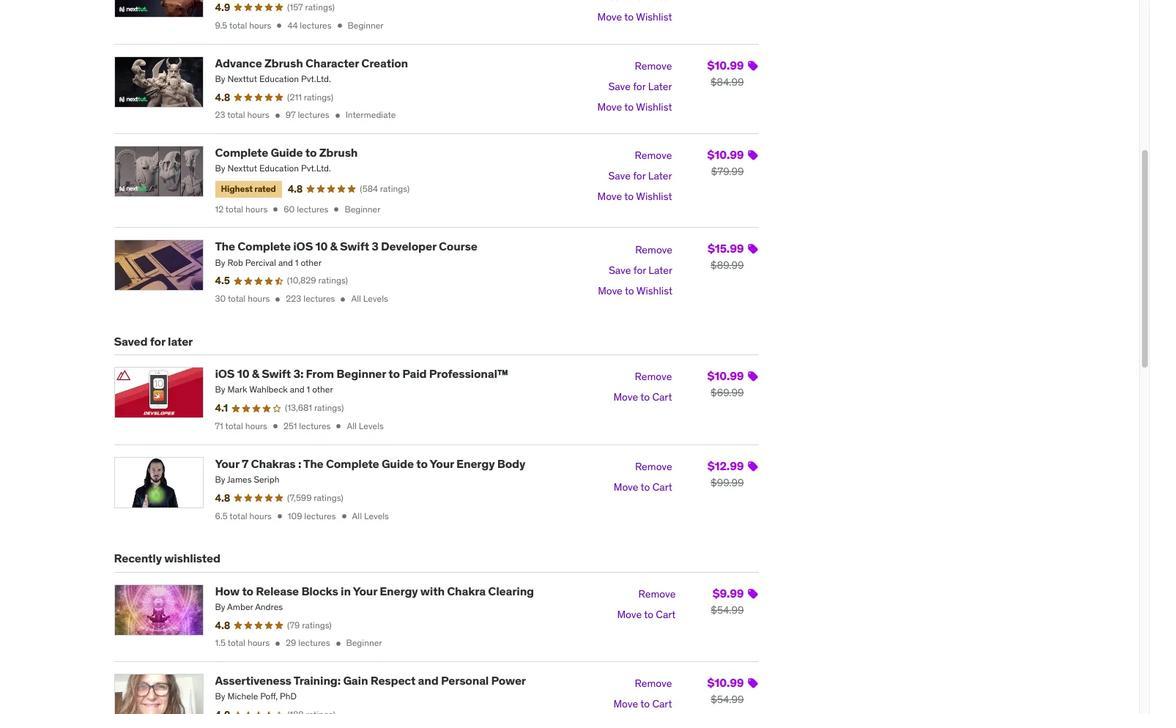Task type: locate. For each thing, give the bounding box(es) containing it.
1 vertical spatial zbrush
[[319, 145, 358, 160]]

remove left $9.99 $54.99 in the bottom right of the page
[[639, 588, 676, 601]]

2 horizontal spatial your
[[430, 456, 454, 471]]

1 vertical spatial complete
[[238, 239, 291, 254]]

5 coupon icon image from the top
[[747, 461, 759, 473]]

xxsmall image left the 97
[[272, 111, 283, 121]]

0 horizontal spatial ios
[[215, 367, 235, 381]]

9.5 total hours
[[215, 20, 271, 31]]

remove left '$15.99'
[[636, 243, 673, 256]]

2 vertical spatial save
[[609, 264, 631, 277]]

2 vertical spatial all
[[352, 511, 362, 522]]

zbrush up the (211
[[265, 55, 303, 70]]

remove save for later move to wishlist for $10.99
[[598, 59, 672, 114]]

23 total hours
[[215, 110, 269, 121]]

1 vertical spatial and
[[290, 384, 305, 395]]

1 horizontal spatial the
[[303, 456, 324, 471]]

nexttut inside "advance zbrush character creation by nexttut education pvt.ltd."
[[228, 73, 257, 84]]

0 vertical spatial zbrush
[[265, 55, 303, 70]]

total right 12
[[226, 203, 243, 214]]

saved
[[114, 334, 148, 349]]

zbrush down 97 lectures
[[319, 145, 358, 160]]

2 by from the top
[[215, 163, 225, 174]]

0 vertical spatial 1
[[295, 257, 299, 268]]

44
[[288, 20, 298, 31]]

all
[[351, 293, 361, 304], [347, 421, 357, 432], [352, 511, 362, 522]]

remove move to cart for $9.99
[[617, 588, 676, 621]]

advance zbrush character creation by nexttut education pvt.ltd.
[[215, 55, 408, 84]]

211 ratings element
[[287, 91, 334, 104]]

assertiveness training: gain respect and personal power link
[[215, 674, 526, 688]]

lectures down 13,681 ratings element
[[299, 421, 331, 432]]

ratings) inside 10,829 ratings element
[[318, 275, 348, 286]]

later
[[648, 80, 672, 93], [648, 170, 672, 183], [649, 264, 673, 277]]

2 nexttut from the top
[[228, 163, 257, 174]]

remove button left $10.99 $69.99
[[635, 367, 672, 388]]

2 vertical spatial and
[[418, 674, 439, 688]]

$54.99 inside $10.99 $54.99
[[711, 693, 744, 707]]

save for $15.99
[[609, 264, 631, 277]]

$99.99
[[711, 476, 744, 489]]

lectures for 10
[[304, 293, 335, 304]]

swift left 3
[[340, 239, 369, 254]]

education inside complete guide to zbrush by nexttut education pvt.ltd.
[[259, 163, 299, 174]]

remove button for your 7 chakras : the complete guide to your energy body
[[635, 457, 673, 478]]

your right in
[[353, 584, 377, 598]]

rated
[[255, 183, 276, 194]]

energy left body
[[457, 456, 495, 471]]

1 save for later button from the top
[[609, 77, 672, 97]]

ratings) inside 211 ratings element
[[304, 91, 334, 102]]

1 save from the top
[[609, 80, 631, 93]]

1 by from the top
[[215, 73, 225, 84]]

hours down highest rated
[[246, 203, 268, 214]]

0 horizontal spatial your
[[215, 456, 239, 471]]

1 up (10,829
[[295, 257, 299, 268]]

2 vertical spatial later
[[649, 264, 673, 277]]

zbrush inside complete guide to zbrush by nexttut education pvt.ltd.
[[319, 145, 358, 160]]

0 vertical spatial pvt.ltd.
[[301, 73, 331, 84]]

xxsmall image right 109 lectures at the left
[[339, 512, 349, 522]]

hours for 10
[[245, 421, 267, 432]]

10 inside ios 10 & swift 3: from beginner to paid professional™ by mark wahlbeck and 1 other
[[237, 367, 250, 381]]

beginner inside ios 10 & swift 3: from beginner to paid professional™ by mark wahlbeck and 1 other
[[337, 367, 386, 381]]

cart left $10.99 $69.99
[[653, 391, 672, 404]]

advance zbrush character creation link
[[215, 55, 408, 70]]

other down from
[[312, 384, 333, 395]]

the right ":"
[[303, 456, 324, 471]]

total right "6.5"
[[230, 511, 247, 522]]

$10.99 $84.99
[[708, 58, 744, 88]]

0 vertical spatial remove save for later move to wishlist
[[598, 59, 672, 114]]

4.8 up "6.5"
[[215, 492, 230, 505]]

2 coupon icon image from the top
[[747, 150, 759, 161]]

total right 30
[[228, 293, 246, 304]]

1 wishlist from the top
[[636, 10, 672, 24]]

education
[[259, 73, 299, 84], [259, 163, 299, 174]]

move to cart button for $10.99
[[614, 388, 672, 408]]

energy inside your 7 chakras : the complete guide to your energy body by james seriph
[[457, 456, 495, 471]]

0 vertical spatial and
[[278, 257, 293, 268]]

the complete ios 10 & swift 3 developer course link
[[215, 239, 478, 254]]

1 horizontal spatial &
[[330, 239, 338, 254]]

nexttut for advance
[[228, 73, 257, 84]]

by
[[215, 73, 225, 84], [215, 163, 225, 174], [215, 257, 225, 268], [215, 384, 225, 395], [215, 474, 225, 485], [215, 602, 225, 613], [215, 691, 225, 702]]

3 $10.99 from the top
[[708, 369, 744, 383]]

lectures for :
[[304, 511, 336, 522]]

personal
[[441, 674, 489, 688]]

complete inside the complete ios 10 & swift 3 developer course by rob percival and 1 other
[[238, 239, 291, 254]]

coupon icon image right $10.99 $69.99
[[747, 371, 759, 383]]

how
[[215, 584, 240, 598]]

2 $54.99 from the top
[[711, 693, 744, 707]]

4 $10.99 from the top
[[708, 676, 744, 691]]

223 lectures
[[286, 293, 335, 304]]

2 education from the top
[[259, 163, 299, 174]]

1 $54.99 from the top
[[711, 604, 744, 617]]

beginner for 29 lectures
[[346, 638, 382, 649]]

1 vertical spatial all levels
[[347, 421, 384, 432]]

ratings) up 251 lectures
[[314, 403, 344, 414]]

$10.99 $79.99
[[708, 148, 744, 178]]

wahlbeck
[[249, 384, 288, 395]]

(157 ratings)
[[287, 2, 335, 13]]

0 vertical spatial later
[[648, 80, 672, 93]]

levels for guide
[[364, 511, 389, 522]]

coupon icon image right $9.99
[[747, 588, 759, 600]]

0 vertical spatial 10
[[316, 239, 328, 254]]

ratings) up 44 lectures
[[305, 2, 335, 13]]

71
[[215, 421, 223, 432]]

(7,599 ratings)
[[287, 492, 344, 503]]

total for your
[[230, 511, 247, 522]]

education inside "advance zbrush character creation by nexttut education pvt.ltd."
[[259, 73, 299, 84]]

$89.99
[[711, 259, 744, 272]]

1 horizontal spatial your
[[353, 584, 377, 598]]

ios inside ios 10 & swift 3: from beginner to paid professional™ by mark wahlbeck and 1 other
[[215, 367, 235, 381]]

cart for $9.99
[[656, 608, 676, 621]]

ratings) up 223 lectures
[[318, 275, 348, 286]]

(79
[[287, 620, 300, 631]]

0 vertical spatial all levels
[[351, 293, 388, 304]]

1 pvt.ltd. from the top
[[301, 73, 331, 84]]

1 vertical spatial 1
[[307, 384, 310, 395]]

0 vertical spatial education
[[259, 73, 299, 84]]

all levels down the complete ios 10 & swift 3 developer course by rob percival and 1 other
[[351, 293, 388, 304]]

coupon icon image
[[747, 60, 759, 72], [747, 150, 759, 161], [747, 244, 759, 255], [747, 371, 759, 383], [747, 461, 759, 473], [747, 588, 759, 600], [747, 678, 759, 690]]

ios up mark
[[215, 367, 235, 381]]

all levels
[[351, 293, 388, 304], [347, 421, 384, 432], [352, 511, 389, 522]]

& up "wahlbeck" at left
[[252, 367, 259, 381]]

and right respect
[[418, 674, 439, 688]]

1 vertical spatial 10
[[237, 367, 250, 381]]

& up (10,829 ratings)
[[330, 239, 338, 254]]

$54.99 for $9.99
[[711, 604, 744, 617]]

education down complete guide to zbrush link
[[259, 163, 299, 174]]

remove button for ios 10 & swift 3: from beginner to paid professional™
[[635, 367, 672, 388]]

recently wishlisted
[[114, 551, 220, 566]]

223
[[286, 293, 301, 304]]

coupon icon image for the complete ios 10 & swift 3 developer course
[[747, 244, 759, 255]]

beginner for 44 lectures
[[348, 20, 384, 31]]

10 up mark
[[237, 367, 250, 381]]

xxsmall image
[[272, 111, 283, 121], [271, 205, 281, 215], [332, 205, 342, 215], [273, 294, 283, 305], [273, 639, 283, 649], [333, 639, 343, 649]]

by inside ios 10 & swift 3: from beginner to paid professional™ by mark wahlbeck and 1 other
[[215, 384, 225, 395]]

all levels down your 7 chakras : the complete guide to your energy body by james seriph
[[352, 511, 389, 522]]

nexttut up highest
[[228, 163, 257, 174]]

the up rob
[[215, 239, 235, 254]]

1 vertical spatial education
[[259, 163, 299, 174]]

by left mark
[[215, 384, 225, 395]]

levels for 3
[[363, 293, 388, 304]]

1.5
[[215, 638, 226, 649]]

79 ratings element
[[287, 620, 332, 632]]

your left the 7
[[215, 456, 239, 471]]

2 vertical spatial complete
[[326, 456, 379, 471]]

amber
[[227, 602, 253, 613]]

xxsmall image
[[274, 21, 285, 31], [335, 21, 345, 31], [332, 111, 343, 121], [338, 294, 348, 305], [270, 422, 281, 432], [334, 422, 344, 432], [275, 512, 285, 522], [339, 512, 349, 522]]

nexttut inside complete guide to zbrush by nexttut education pvt.ltd.
[[228, 163, 257, 174]]

by inside assertiveness training: gain respect and personal power by michele poff, phd
[[215, 691, 225, 702]]

total right 9.5
[[229, 20, 247, 31]]

your 7 chakras : the complete guide to your energy body link
[[215, 456, 526, 471]]

2 $10.99 from the top
[[708, 148, 744, 162]]

swift inside the complete ios 10 & swift 3 developer course by rob percival and 1 other
[[340, 239, 369, 254]]

other up (10,829 ratings)
[[301, 257, 322, 268]]

lectures for swift
[[299, 421, 331, 432]]

beginner
[[348, 20, 384, 31], [345, 203, 381, 214], [337, 367, 386, 381], [346, 638, 382, 649]]

1 vertical spatial &
[[252, 367, 259, 381]]

3 save from the top
[[609, 264, 631, 277]]

professional™
[[429, 367, 509, 381]]

$10.99
[[708, 58, 744, 72], [708, 148, 744, 162], [708, 369, 744, 383], [708, 676, 744, 691]]

3 by from the top
[[215, 257, 225, 268]]

ratings) inside the "79 ratings" element
[[302, 620, 332, 631]]

0 vertical spatial levels
[[363, 293, 388, 304]]

1 inside the complete ios 10 & swift 3 developer course by rob percival and 1 other
[[295, 257, 299, 268]]

2 vertical spatial all levels
[[352, 511, 389, 522]]

levels down 3
[[363, 293, 388, 304]]

&
[[330, 239, 338, 254], [252, 367, 259, 381]]

xxsmall image for 223 lectures
[[273, 294, 283, 305]]

remove button for advance zbrush character creation
[[635, 56, 672, 77]]

1 vertical spatial save
[[609, 170, 631, 183]]

1 vertical spatial guide
[[382, 456, 414, 471]]

4.8 up 1.5
[[215, 619, 230, 632]]

by left rob
[[215, 257, 225, 268]]

remove button left $9.99 $54.99 in the bottom right of the page
[[639, 585, 676, 605]]

andres
[[255, 602, 283, 613]]

by inside your 7 chakras : the complete guide to your energy body by james seriph
[[215, 474, 225, 485]]

157 ratings element
[[287, 2, 335, 14]]

1 horizontal spatial zbrush
[[319, 145, 358, 160]]

7 by from the top
[[215, 691, 225, 702]]

lectures for blocks
[[299, 638, 330, 649]]

1 vertical spatial swift
[[262, 367, 291, 381]]

nexttut
[[228, 73, 257, 84], [228, 163, 257, 174]]

& inside ios 10 & swift 3: from beginner to paid professional™ by mark wahlbeck and 1 other
[[252, 367, 259, 381]]

1 $10.99 from the top
[[708, 58, 744, 72]]

0 vertical spatial save
[[609, 80, 631, 93]]

pvt.ltd. inside complete guide to zbrush by nexttut education pvt.ltd.
[[301, 163, 331, 174]]

body
[[497, 456, 526, 471]]

complete inside your 7 chakras : the complete guide to your energy body by james seriph
[[326, 456, 379, 471]]

move to wishlist button for remove button related to advance zbrush character creation
[[598, 97, 672, 118]]

complete up highest
[[215, 145, 268, 160]]

remove button left '$15.99'
[[636, 240, 673, 261]]

1 vertical spatial all
[[347, 421, 357, 432]]

0 vertical spatial guide
[[271, 145, 303, 160]]

1 vertical spatial $54.99
[[711, 693, 744, 707]]

saved for later
[[114, 334, 193, 349]]

remove save for later move to wishlist for $15.99
[[598, 243, 673, 297]]

$12.99 $99.99
[[708, 459, 744, 489]]

guide inside complete guide to zbrush by nexttut education pvt.ltd.
[[271, 145, 303, 160]]

xxsmall image left 29
[[273, 639, 283, 649]]

1 nexttut from the top
[[228, 73, 257, 84]]

2 pvt.ltd. from the top
[[301, 163, 331, 174]]

lectures down 10,829 ratings element
[[304, 293, 335, 304]]

hours left 251
[[245, 421, 267, 432]]

total for ios
[[225, 421, 243, 432]]

$54.99
[[711, 604, 744, 617], [711, 693, 744, 707]]

5 by from the top
[[215, 474, 225, 485]]

all for from
[[347, 421, 357, 432]]

1 horizontal spatial swift
[[340, 239, 369, 254]]

coupon icon image for your 7 chakras : the complete guide to your energy body
[[747, 461, 759, 473]]

12 total hours
[[215, 203, 268, 214]]

2 save from the top
[[609, 170, 631, 183]]

0 vertical spatial other
[[301, 257, 322, 268]]

0 vertical spatial ios
[[293, 239, 313, 254]]

levels
[[363, 293, 388, 304], [359, 421, 384, 432], [364, 511, 389, 522]]

1 horizontal spatial guide
[[382, 456, 414, 471]]

levels up your 7 chakras : the complete guide to your energy body link
[[359, 421, 384, 432]]

education for guide
[[259, 163, 299, 174]]

ios up (10,829
[[293, 239, 313, 254]]

beginner up creation
[[348, 20, 384, 31]]

total for advance
[[227, 110, 245, 121]]

1 horizontal spatial 10
[[316, 239, 328, 254]]

xxsmall image right 44 lectures
[[335, 21, 345, 31]]

6 by from the top
[[215, 602, 225, 613]]

total for how
[[228, 638, 246, 649]]

nexttut down advance
[[228, 73, 257, 84]]

0 vertical spatial swift
[[340, 239, 369, 254]]

total
[[229, 20, 247, 31], [227, 110, 245, 121], [226, 203, 243, 214], [228, 293, 246, 304], [225, 421, 243, 432], [230, 511, 247, 522], [228, 638, 246, 649]]

by down advance
[[215, 73, 225, 84]]

1 horizontal spatial 1
[[307, 384, 310, 395]]

0 vertical spatial &
[[330, 239, 338, 254]]

1 education from the top
[[259, 73, 299, 84]]

move to wishlist button
[[598, 7, 672, 28], [598, 97, 672, 118], [598, 187, 672, 208], [598, 281, 673, 302]]

2 vertical spatial save for later button
[[609, 261, 673, 281]]

6.5 total hours
[[215, 511, 272, 522]]

to inside complete guide to zbrush by nexttut education pvt.ltd.
[[305, 145, 317, 160]]

ratings) for education
[[304, 91, 334, 102]]

0 horizontal spatial energy
[[380, 584, 418, 598]]

total right the "71"
[[225, 421, 243, 432]]

move to cart button for $12.99
[[614, 478, 673, 498]]

lectures down 211 ratings element
[[298, 110, 330, 121]]

0 vertical spatial nexttut
[[228, 73, 257, 84]]

6.5
[[215, 511, 228, 522]]

nexttut for complete
[[228, 163, 257, 174]]

1 vertical spatial nexttut
[[228, 163, 257, 174]]

hours left the 97
[[247, 110, 269, 121]]

and inside the complete ios 10 & swift 3 developer course by rob percival and 1 other
[[278, 257, 293, 268]]

complete up percival
[[238, 239, 291, 254]]

your
[[215, 456, 239, 471], [430, 456, 454, 471], [353, 584, 377, 598]]

assertiveness training: gain respect and personal power by michele poff, phd
[[215, 674, 526, 702]]

0 vertical spatial $54.99
[[711, 604, 744, 617]]

0 vertical spatial energy
[[457, 456, 495, 471]]

other inside the complete ios 10 & swift 3 developer course by rob percival and 1 other
[[301, 257, 322, 268]]

move to cart button
[[614, 388, 672, 408], [614, 478, 673, 498], [617, 605, 676, 626], [614, 695, 672, 715]]

by down how
[[215, 602, 225, 613]]

all levels for 3
[[351, 293, 388, 304]]

zbrush
[[265, 55, 303, 70], [319, 145, 358, 160]]

xxsmall image for 97 lectures
[[272, 111, 283, 121]]

2 vertical spatial remove save for later move to wishlist
[[598, 243, 673, 297]]

$10.99 for $10.99 $79.99
[[708, 148, 744, 162]]

1 vertical spatial levels
[[359, 421, 384, 432]]

with
[[421, 584, 445, 598]]

1 coupon icon image from the top
[[747, 60, 759, 72]]

ratings) for beginner
[[314, 403, 344, 414]]

hours left 44
[[249, 20, 271, 31]]

0 horizontal spatial 10
[[237, 367, 250, 381]]

9.5
[[215, 20, 227, 31]]

advance
[[215, 55, 262, 70]]

gain
[[343, 674, 368, 688]]

0 horizontal spatial &
[[252, 367, 259, 381]]

1 vertical spatial save for later button
[[609, 167, 672, 187]]

coupon icon image right "$10.99 $84.99"
[[747, 60, 759, 72]]

0 vertical spatial save for later button
[[609, 77, 672, 97]]

to
[[625, 10, 634, 24], [625, 100, 634, 114], [305, 145, 317, 160], [625, 190, 634, 203], [625, 284, 634, 297], [389, 367, 400, 381], [641, 391, 650, 404], [416, 456, 428, 471], [641, 481, 650, 494], [242, 584, 254, 598], [644, 608, 654, 621], [641, 698, 650, 711]]

beginner right from
[[337, 367, 386, 381]]

ratings) inside 13,681 ratings element
[[314, 403, 344, 414]]

and up (10,829
[[278, 257, 293, 268]]

& inside the complete ios 10 & swift 3 developer course by rob percival and 1 other
[[330, 239, 338, 254]]

0 horizontal spatial guide
[[271, 145, 303, 160]]

and
[[278, 257, 293, 268], [290, 384, 305, 395], [418, 674, 439, 688]]

4 coupon icon image from the top
[[747, 371, 759, 383]]

71 total hours
[[215, 421, 267, 432]]

coupon icon image right $10.99 $79.99 at right top
[[747, 150, 759, 161]]

1 inside ios 10 & swift 3: from beginner to paid professional™ by mark wahlbeck and 1 other
[[307, 384, 310, 395]]

1 vertical spatial ios
[[215, 367, 235, 381]]

2 vertical spatial levels
[[364, 511, 389, 522]]

0 horizontal spatial 1
[[295, 257, 299, 268]]

respect
[[371, 674, 416, 688]]

3 coupon icon image from the top
[[747, 244, 759, 255]]

0 horizontal spatial zbrush
[[265, 55, 303, 70]]

paid
[[403, 367, 427, 381]]

swift up "wahlbeck" at left
[[262, 367, 291, 381]]

0 vertical spatial the
[[215, 239, 235, 254]]

2 save for later button from the top
[[609, 167, 672, 187]]

complete up (7,599 ratings)
[[326, 456, 379, 471]]

$10.99 for $10.99 $69.99
[[708, 369, 744, 383]]

ratings) inside 7,599 ratings element
[[314, 492, 344, 503]]

remove button for the complete ios 10 & swift 3 developer course
[[636, 240, 673, 261]]

lectures down 7,599 ratings element
[[304, 511, 336, 522]]

0 horizontal spatial the
[[215, 239, 235, 254]]

guide
[[271, 145, 303, 160], [382, 456, 414, 471]]

coupon icon image for ios 10 & swift 3: from beginner to paid professional™
[[747, 371, 759, 383]]

ratings) up 29 lectures
[[302, 620, 332, 631]]

ratings) up 97 lectures
[[304, 91, 334, 102]]

levels down your 7 chakras : the complete guide to your energy body by james seriph
[[364, 511, 389, 522]]

all up your 7 chakras : the complete guide to your energy body link
[[347, 421, 357, 432]]

later left $10.99 $79.99 at right top
[[648, 170, 672, 183]]

7,599 ratings element
[[287, 492, 344, 505]]

1 vertical spatial other
[[312, 384, 333, 395]]

3 save for later button from the top
[[609, 261, 673, 281]]

remove button left $10.99 $54.99
[[635, 674, 672, 695]]

move to wishlist button for remove button related to the complete ios 10 & swift 3 developer course
[[598, 281, 673, 302]]

coupon icon image right '$15.99'
[[747, 244, 759, 255]]

coupon icon image right $12.99
[[747, 461, 759, 473]]

xxsmall image left the 60 at the left top of the page
[[271, 205, 281, 215]]

clearing
[[488, 584, 534, 598]]

128 ratings element
[[287, 710, 336, 715]]

later for $10.99
[[648, 80, 672, 93]]

pvt.ltd. for to
[[301, 163, 331, 174]]

60
[[284, 203, 295, 214]]

by inside "advance zbrush character creation by nexttut education pvt.ltd."
[[215, 73, 225, 84]]

ios 10 & swift 3: from beginner to paid professional™ link
[[215, 367, 509, 381]]

6 coupon icon image from the top
[[747, 588, 759, 600]]

all levels for beginner
[[347, 421, 384, 432]]

1 vertical spatial pvt.ltd.
[[301, 163, 331, 174]]

pvt.ltd. down advance zbrush character creation link
[[301, 73, 331, 84]]

total for the
[[228, 293, 246, 304]]

hours left 29
[[248, 638, 270, 649]]

energy left with
[[380, 584, 418, 598]]

zbrush inside "advance zbrush character creation by nexttut education pvt.ltd."
[[265, 55, 303, 70]]

by left james
[[215, 474, 225, 485]]

0 vertical spatial all
[[351, 293, 361, 304]]

and inside assertiveness training: gain respect and personal power by michele poff, phd
[[418, 674, 439, 688]]

$84.99
[[711, 75, 744, 88]]

7 coupon icon image from the top
[[747, 678, 759, 690]]

by up highest
[[215, 163, 225, 174]]

hours left 223
[[248, 293, 270, 304]]

cart left $12.99 $99.99
[[653, 481, 673, 494]]

0 horizontal spatial swift
[[262, 367, 291, 381]]

all levels for guide
[[352, 511, 389, 522]]

1 horizontal spatial ios
[[293, 239, 313, 254]]

coupon icon image for how to release blocks in your energy with chakra clearing
[[747, 588, 759, 600]]

pvt.ltd. inside "advance zbrush character creation by nexttut education pvt.ltd."
[[301, 73, 331, 84]]

1 vertical spatial energy
[[380, 584, 418, 598]]

10 up (10,829 ratings)
[[316, 239, 328, 254]]

4 by from the top
[[215, 384, 225, 395]]

0 vertical spatial complete
[[215, 145, 268, 160]]

later
[[168, 334, 193, 349]]

the
[[215, 239, 235, 254], [303, 456, 324, 471]]

move to wishlist
[[598, 10, 672, 24]]

4.8 up the 60 at the left top of the page
[[288, 183, 303, 196]]

move to cart button for $9.99
[[617, 605, 676, 626]]

energy
[[457, 456, 495, 471], [380, 584, 418, 598]]

ratings) up 109 lectures at the left
[[314, 492, 344, 503]]

beginner up assertiveness training: gain respect and personal power link
[[346, 638, 382, 649]]

1 horizontal spatial energy
[[457, 456, 495, 471]]

1.5 total hours
[[215, 638, 270, 649]]

remove button down move to wishlist
[[635, 56, 672, 77]]

ratings) inside 584 ratings element
[[380, 183, 410, 194]]

training:
[[294, 674, 341, 688]]

1 vertical spatial the
[[303, 456, 324, 471]]



Task type: vqa. For each thing, say whether or not it's contained in the screenshot.
more
no



Task type: describe. For each thing, give the bounding box(es) containing it.
lectures for creation
[[298, 110, 330, 121]]

lectures down 157 ratings element
[[300, 20, 332, 31]]

3 wishlist from the top
[[636, 190, 672, 203]]

$9.99
[[713, 586, 744, 601]]

44 lectures
[[288, 20, 332, 31]]

xxsmall image left 251
[[270, 422, 281, 432]]

ratings) for 3
[[318, 275, 348, 286]]

swift inside ios 10 & swift 3: from beginner to paid professional™ by mark wahlbeck and 1 other
[[262, 367, 291, 381]]

10,829 ratings element
[[287, 275, 348, 287]]

ratings) for guide
[[314, 492, 344, 503]]

phd
[[280, 691, 297, 702]]

release
[[256, 584, 299, 598]]

remove move to cart for $10.99
[[614, 370, 672, 404]]

hours for 7
[[250, 511, 272, 522]]

complete guide to zbrush by nexttut education pvt.ltd.
[[215, 145, 358, 174]]

(79 ratings)
[[287, 620, 332, 631]]

109
[[288, 511, 302, 522]]

4.9
[[215, 1, 230, 14]]

mark
[[228, 384, 247, 395]]

remove down move to wishlist
[[635, 59, 672, 72]]

12
[[215, 203, 224, 214]]

(211 ratings)
[[287, 91, 334, 102]]

$54.99 for $10.99
[[711, 693, 744, 707]]

(13,681
[[285, 403, 312, 414]]

4.1
[[215, 402, 228, 415]]

xxsmall image for 29 lectures
[[273, 639, 283, 649]]

$79.99
[[712, 165, 744, 178]]

intermediate
[[346, 110, 396, 121]]

ratings) inside 157 ratings element
[[305, 2, 335, 13]]

4.8 for how
[[215, 619, 230, 632]]

remove left $10.99 $54.99
[[635, 677, 672, 691]]

power
[[491, 674, 526, 688]]

by inside the complete ios 10 & swift 3 developer course by rob percival and 1 other
[[215, 257, 225, 268]]

save for later button for $15.99
[[609, 261, 673, 281]]

4.8 for advance
[[215, 91, 230, 104]]

(584
[[360, 183, 378, 194]]

xxsmall image for 60 lectures
[[271, 205, 281, 215]]

xxsmall image down 10,829 ratings element
[[338, 294, 348, 305]]

13,681 ratings element
[[285, 403, 344, 415]]

james
[[227, 474, 252, 485]]

3:
[[293, 367, 304, 381]]

10 inside the complete ios 10 & swift 3 developer course by rob percival and 1 other
[[316, 239, 328, 254]]

chakras
[[251, 456, 296, 471]]

poff,
[[260, 691, 278, 702]]

$15.99
[[708, 241, 744, 256]]

chakra
[[447, 584, 486, 598]]

ios inside the complete ios 10 & swift 3 developer course by rob percival and 1 other
[[293, 239, 313, 254]]

save for later button for $10.99
[[609, 77, 672, 97]]

xxsmall image right 29 lectures
[[333, 639, 343, 649]]

1 vertical spatial later
[[648, 170, 672, 183]]

ios 10 & swift 3: from beginner to paid professional™ by mark wahlbeck and 1 other
[[215, 367, 509, 395]]

pvt.ltd. for character
[[301, 73, 331, 84]]

cart for $10.99
[[653, 391, 672, 404]]

hours for to
[[248, 638, 270, 649]]

beginner for 60 lectures
[[345, 203, 381, 214]]

in
[[341, 584, 351, 598]]

29 lectures
[[286, 638, 330, 649]]

97 lectures
[[286, 110, 330, 121]]

developer
[[381, 239, 437, 254]]

by inside complete guide to zbrush by nexttut education pvt.ltd.
[[215, 163, 225, 174]]

percival
[[245, 257, 276, 268]]

584 ratings element
[[360, 183, 410, 196]]

60 lectures
[[284, 203, 329, 214]]

29
[[286, 638, 296, 649]]

$10.99 for $10.99 $54.99
[[708, 676, 744, 691]]

251
[[284, 421, 297, 432]]

:
[[298, 456, 301, 471]]

coupon icon image for advance zbrush character creation
[[747, 60, 759, 72]]

4.8 for your
[[215, 492, 230, 505]]

xxsmall image right 60 lectures
[[332, 205, 342, 215]]

ratings) for energy
[[302, 620, 332, 631]]

cart for $12.99
[[653, 481, 673, 494]]

your 7 chakras : the complete guide to your energy body by james seriph
[[215, 456, 526, 485]]

creation
[[362, 55, 408, 70]]

xxsmall image left 109
[[275, 512, 285, 522]]

lectures right the 60 at the left top of the page
[[297, 203, 329, 214]]

30 total hours
[[215, 293, 270, 304]]

hours for zbrush
[[247, 110, 269, 121]]

remove left $10.99 $69.99
[[635, 370, 672, 384]]

all for swift
[[351, 293, 361, 304]]

$10.99 $69.99
[[708, 369, 744, 400]]

30
[[215, 293, 226, 304]]

(211
[[287, 91, 302, 102]]

complete guide to zbrush link
[[215, 145, 358, 160]]

highest
[[221, 183, 253, 194]]

251 lectures
[[284, 421, 331, 432]]

complete inside complete guide to zbrush by nexttut education pvt.ltd.
[[215, 145, 268, 160]]

3
[[372, 239, 379, 254]]

to inside how to release blocks in your energy with chakra clearing by amber andres
[[242, 584, 254, 598]]

guide inside your 7 chakras : the complete guide to your energy body by james seriph
[[382, 456, 414, 471]]

the inside your 7 chakras : the complete guide to your energy body by james seriph
[[303, 456, 324, 471]]

highest rated
[[221, 183, 276, 194]]

move to wishlist button for remove button to the left of $10.99 $79.99 at right top
[[598, 187, 672, 208]]

other inside ios 10 & swift 3: from beginner to paid professional™ by mark wahlbeck and 1 other
[[312, 384, 333, 395]]

from
[[306, 367, 334, 381]]

remove left $10.99 $79.99 at right top
[[635, 149, 672, 162]]

$10.99 for $10.99 $84.99
[[708, 58, 744, 72]]

seriph
[[254, 474, 280, 485]]

xxsmall image down 13,681 ratings element
[[334, 422, 344, 432]]

all for complete
[[352, 511, 362, 522]]

remove button left $10.99 $79.99 at right top
[[635, 146, 672, 167]]

energy inside how to release blocks in your energy with chakra clearing by amber andres
[[380, 584, 418, 598]]

by inside how to release blocks in your energy with chakra clearing by amber andres
[[215, 602, 225, 613]]

levels for beginner
[[359, 421, 384, 432]]

and inside ios 10 & swift 3: from beginner to paid professional™ by mark wahlbeck and 1 other
[[290, 384, 305, 395]]

$15.99 $89.99
[[708, 241, 744, 272]]

remove left $12.99
[[635, 460, 673, 473]]

to inside your 7 chakras : the complete guide to your energy body by james seriph
[[416, 456, 428, 471]]

hours for complete
[[248, 293, 270, 304]]

1 vertical spatial remove save for later move to wishlist
[[598, 149, 672, 203]]

recently
[[114, 551, 162, 566]]

(10,829
[[287, 275, 316, 286]]

xxsmall image right 97 lectures
[[332, 111, 343, 121]]

(10,829 ratings)
[[287, 275, 348, 286]]

(7,599
[[287, 492, 312, 503]]

character
[[306, 55, 359, 70]]

the complete ios 10 & swift 3 developer course by rob percival and 1 other
[[215, 239, 478, 268]]

save for $10.99
[[609, 80, 631, 93]]

blocks
[[302, 584, 338, 598]]

(13,681 ratings)
[[285, 403, 344, 414]]

assertiveness
[[215, 674, 292, 688]]

education for zbrush
[[259, 73, 299, 84]]

109 lectures
[[288, 511, 336, 522]]

4 wishlist from the top
[[637, 284, 673, 297]]

remove button for how to release blocks in your energy with chakra clearing
[[639, 585, 676, 605]]

cart left $10.99 $54.99
[[653, 698, 672, 711]]

course
[[439, 239, 478, 254]]

michele
[[228, 691, 258, 702]]

xxsmall image left 44
[[274, 21, 285, 31]]

(584 ratings)
[[360, 183, 410, 194]]

how to release blocks in your energy with chakra clearing link
[[215, 584, 534, 598]]

later for $15.99
[[649, 264, 673, 277]]

2 wishlist from the top
[[636, 100, 672, 114]]

your inside how to release blocks in your energy with chakra clearing by amber andres
[[353, 584, 377, 598]]

remove move to cart for $12.99
[[614, 460, 673, 494]]

the inside the complete ios 10 & swift 3 developer course by rob percival and 1 other
[[215, 239, 235, 254]]

to inside ios 10 & swift 3: from beginner to paid professional™ by mark wahlbeck and 1 other
[[389, 367, 400, 381]]

how to release blocks in your energy with chakra clearing by amber andres
[[215, 584, 534, 613]]

rob
[[228, 257, 243, 268]]



